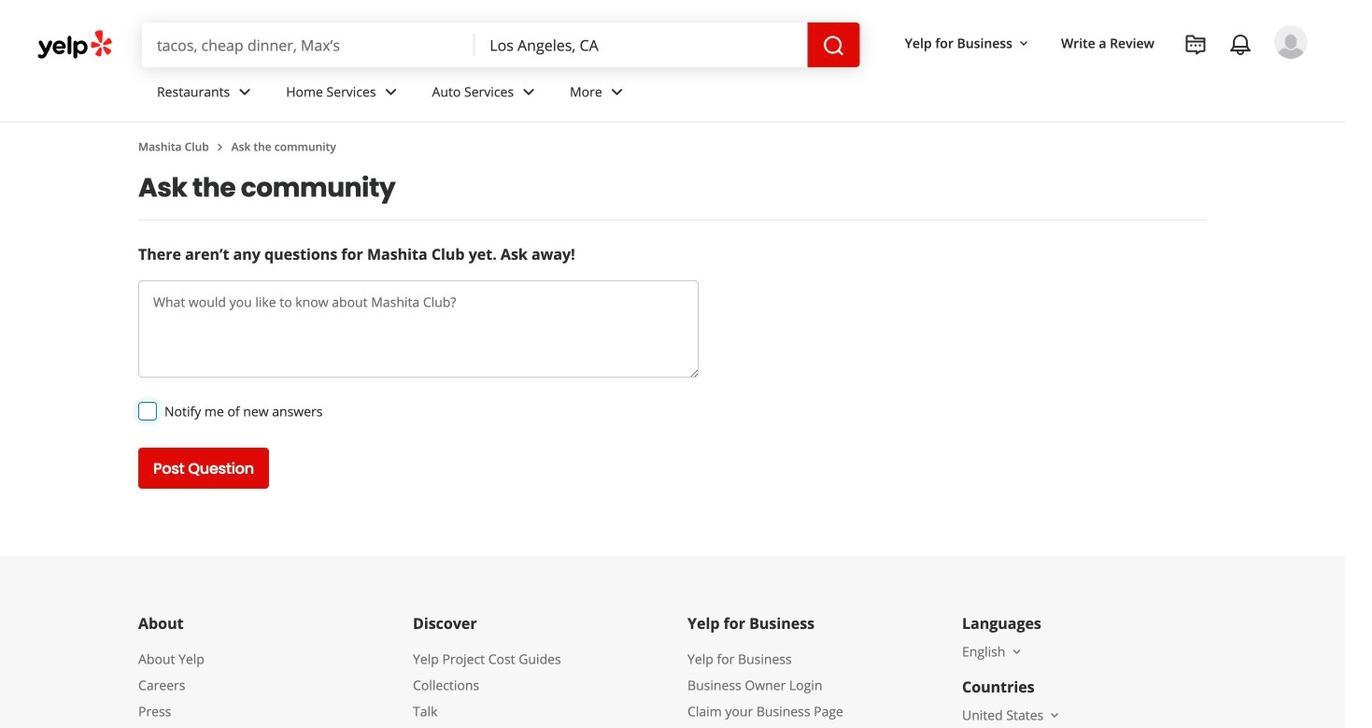 Task type: describe. For each thing, give the bounding box(es) containing it.
business categories element
[[142, 67, 1308, 121]]

2 24 chevron down v2 image from the left
[[380, 81, 402, 103]]

What would you like to know about Mashita Club? text field
[[138, 280, 699, 378]]

search image
[[823, 35, 845, 57]]

Find text field
[[157, 35, 460, 55]]

projects image
[[1185, 34, 1207, 56]]

16 chevron right v2 image
[[213, 140, 228, 154]]

none field find
[[157, 35, 460, 55]]

16 chevron down v2 image
[[1017, 36, 1032, 51]]

3 24 chevron down v2 image from the left
[[518, 81, 540, 103]]

notifications image
[[1230, 34, 1252, 56]]

user actions element
[[890, 23, 1335, 138]]



Task type: locate. For each thing, give the bounding box(es) containing it.
24 chevron down v2 image
[[234, 81, 256, 103], [380, 81, 402, 103], [518, 81, 540, 103]]

2 horizontal spatial 24 chevron down v2 image
[[518, 81, 540, 103]]

Near text field
[[490, 35, 793, 55]]

2 none field from the left
[[490, 35, 793, 55]]

0 horizontal spatial none field
[[157, 35, 460, 55]]

0 horizontal spatial 24 chevron down v2 image
[[234, 81, 256, 103]]

1 horizontal spatial 24 chevron down v2 image
[[380, 81, 402, 103]]

16 chevron down v2 image
[[1048, 708, 1063, 723]]

1 none field from the left
[[157, 35, 460, 55]]

none field near
[[490, 35, 793, 55]]

24 chevron down v2 image
[[606, 81, 629, 103]]

bob b. image
[[1275, 25, 1308, 59]]

None field
[[157, 35, 460, 55], [490, 35, 793, 55]]

1 24 chevron down v2 image from the left
[[234, 81, 256, 103]]

None search field
[[142, 22, 864, 67]]

1 horizontal spatial none field
[[490, 35, 793, 55]]



Task type: vqa. For each thing, say whether or not it's contained in the screenshot.
User actions element
yes



